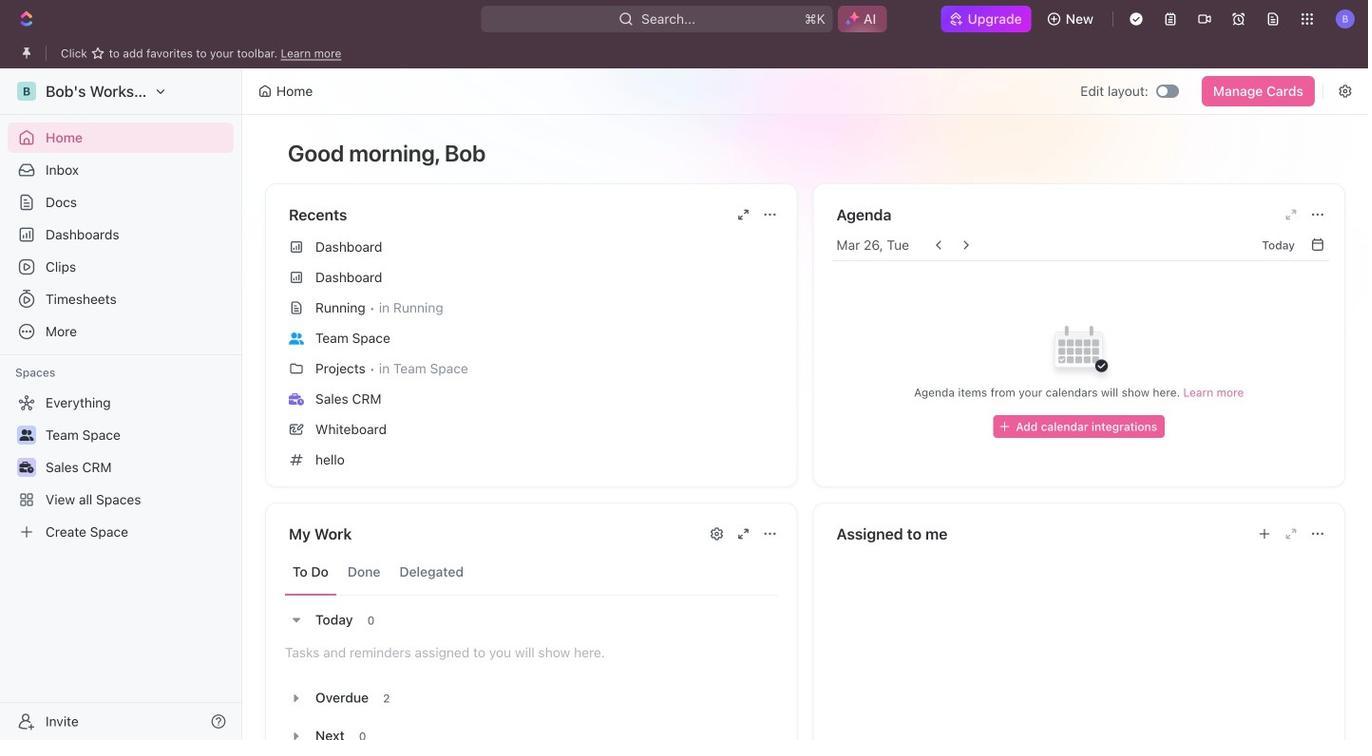 Task type: locate. For each thing, give the bounding box(es) containing it.
1 horizontal spatial business time image
[[289, 393, 304, 405]]

bob's workspace, , element
[[17, 82, 36, 101]]

user group image
[[289, 332, 304, 345]]

tree
[[8, 388, 234, 547]]

business time image inside tree
[[19, 462, 34, 473]]

1 vertical spatial business time image
[[19, 462, 34, 473]]

0 horizontal spatial business time image
[[19, 462, 34, 473]]

business time image down user group icon in the top left of the page
[[289, 393, 304, 405]]

business time image
[[289, 393, 304, 405], [19, 462, 34, 473]]

0 vertical spatial business time image
[[289, 393, 304, 405]]

business time image down user group image
[[19, 462, 34, 473]]

tab list
[[285, 549, 778, 596]]



Task type: vqa. For each thing, say whether or not it's contained in the screenshot.
BUSINESS TIME image to the top
yes



Task type: describe. For each thing, give the bounding box(es) containing it.
sidebar navigation
[[0, 68, 246, 740]]

user group image
[[19, 430, 34, 441]]

tree inside sidebar navigation
[[8, 388, 234, 547]]



